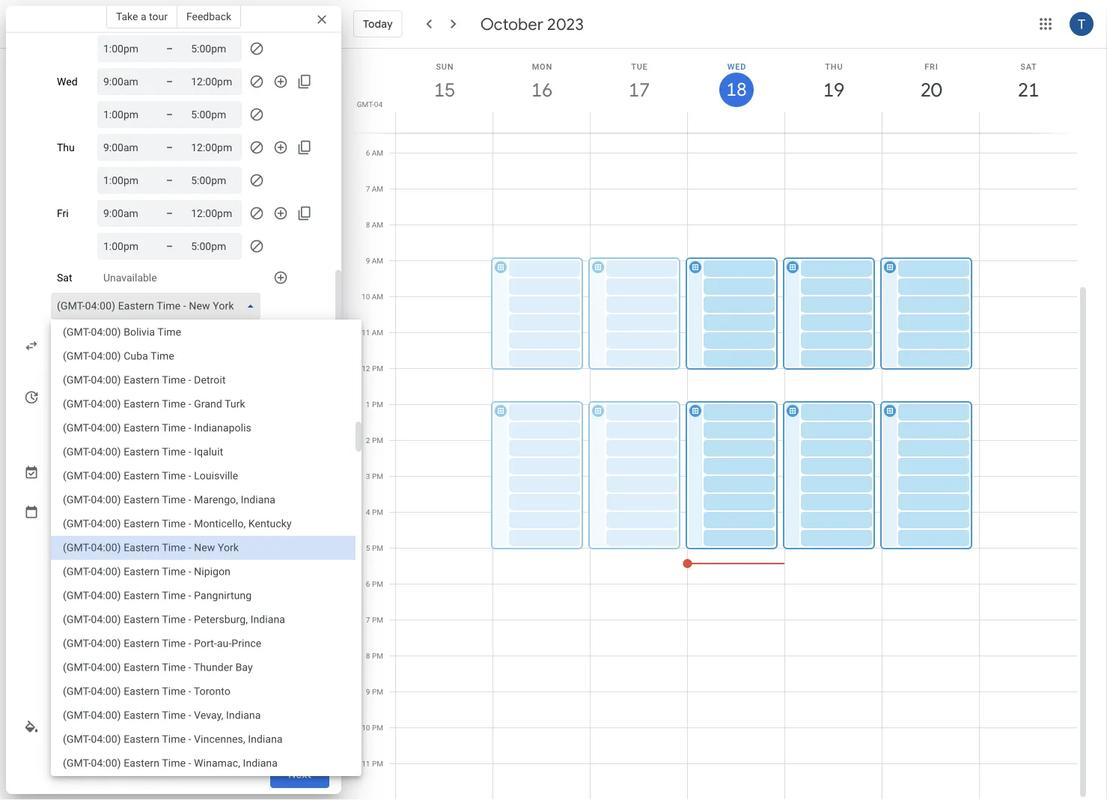 Task type: locate. For each thing, give the bounding box(es) containing it.
1 vertical spatial times
[[97, 514, 121, 525]]

for down selected
[[155, 526, 167, 537]]

8 up 9 am
[[366, 220, 370, 229]]

– left end time on wednesdays text field
[[166, 108, 173, 121]]

2 11 from the top
[[362, 759, 370, 768]]

1 11 from the top
[[362, 328, 370, 337]]

wed inside wed 18
[[727, 62, 746, 71]]

– left end time on fridays text field
[[166, 240, 173, 252]]

pm for 6 pm
[[372, 579, 383, 588]]

(gmt minus 04:00)atlantic standard time - santo domingo option
[[51, 296, 356, 320]]

mon
[[532, 62, 553, 71]]

11 pm from the top
[[372, 723, 383, 732]]

availability up will
[[173, 499, 227, 513]]

2 7 from the top
[[366, 615, 370, 624]]

today button
[[353, 6, 402, 42]]

1 vertical spatial sat
[[57, 272, 72, 284]]

am up 9 am
[[372, 220, 383, 229]]

a left date's at the left bottom
[[98, 424, 104, 437]]

4 pm
[[366, 508, 383, 516]]

9 pm from the top
[[372, 651, 383, 660]]

8 pm
[[366, 651, 383, 660]]

0 horizontal spatial thu
[[57, 141, 75, 154]]

Start time on Fridays text field
[[103, 204, 148, 222], [103, 237, 148, 255]]

1 horizontal spatial more
[[191, 635, 213, 645]]

8
[[366, 220, 370, 229], [366, 651, 370, 660]]

0 vertical spatial fri
[[925, 62, 938, 71]]

connect
[[97, 605, 137, 618]]

4 – from the top
[[166, 141, 173, 153]]

1 horizontal spatial sat
[[1020, 62, 1037, 71]]

pm for 11 pm
[[372, 759, 383, 768]]

7 up "8 am" in the top left of the page
[[366, 184, 370, 193]]

tue
[[631, 62, 648, 71]]

thu 19
[[822, 62, 844, 102]]

thu inside thu 19
[[825, 62, 843, 71]]

pm for 5 pm
[[372, 543, 383, 552]]

End time on Thursdays text field
[[191, 138, 236, 156], [191, 171, 236, 189]]

11 up 12
[[362, 328, 370, 337]]

1 horizontal spatial fri
[[925, 62, 938, 71]]

(gmt minus 04:00)guyana time option
[[51, 775, 356, 799]]

7 up "8 pm"
[[366, 615, 370, 624]]

you're
[[119, 400, 144, 410]]

friday, october 20 element
[[914, 73, 948, 107]]

fri 20
[[920, 62, 941, 102]]

sat left unavailable
[[57, 272, 72, 284]]

9 up 10 am
[[366, 256, 370, 265]]

sat
[[1020, 62, 1037, 71], [57, 272, 72, 284]]

Start time on Thursdays text field
[[103, 171, 148, 189]]

6 pm from the top
[[372, 543, 383, 552]]

6 up 7 am
[[366, 148, 370, 157]]

3 pm
[[366, 472, 383, 481]]

None field
[[51, 293, 267, 320]]

explore
[[97, 668, 133, 681]]

8 am
[[366, 220, 383, 229]]

am
[[372, 148, 383, 157], [372, 184, 383, 193], [372, 220, 383, 229], [372, 256, 383, 265], [372, 292, 383, 301], [372, 328, 383, 337]]

– left end time on wednesdays text box
[[166, 75, 173, 88]]

calendars up and
[[153, 623, 194, 633]]

1 7 from the top
[[366, 184, 370, 193]]

0 vertical spatial calendars
[[174, 514, 215, 525]]

21 column header
[[979, 49, 1077, 133]]

2 9 from the top
[[366, 687, 370, 696]]

more
[[139, 605, 164, 618], [191, 635, 213, 645]]

7 for 7 pm
[[366, 615, 370, 624]]

8 pm from the top
[[372, 615, 383, 624]]

adjusted availability indicate times you're available for specific dates
[[57, 385, 259, 410]]

times left on on the bottom left of page
[[97, 514, 121, 525]]

busy
[[75, 514, 95, 525]]

pm for 8 pm
[[372, 651, 383, 660]]

1 vertical spatial availability
[[139, 424, 192, 437]]

am up "8 am" in the top left of the page
[[372, 184, 383, 193]]

start time on fridays text field up unavailable
[[103, 237, 148, 255]]

next
[[288, 768, 311, 781]]

10 pm
[[362, 723, 383, 732]]

1 vertical spatial 11
[[362, 759, 370, 768]]

start time on fridays text field down start time on thursdays text box
[[103, 204, 148, 222]]

(gmt minus 04:00)eastern time - new york option
[[51, 536, 356, 560]]

conflicts.
[[97, 635, 136, 645]]

pm right 12
[[372, 364, 383, 373]]

– left end time on fridays text box
[[166, 207, 173, 219]]

3
[[366, 472, 370, 481]]

Start time on Thursdays text field
[[103, 138, 148, 156]]

end time on thursdays text field for start time on thursdays text field
[[191, 138, 236, 156]]

Start time on Wednesdays text field
[[103, 73, 148, 91], [103, 106, 148, 124]]

am for 6 am
[[372, 148, 383, 157]]

am down "8 am" in the top left of the page
[[372, 256, 383, 265]]

0 vertical spatial wed
[[727, 62, 746, 71]]

am for 8 am
[[372, 220, 383, 229]]

2 vertical spatial availability
[[173, 499, 227, 513]]

am up 12 pm
[[372, 328, 383, 337]]

0 vertical spatial start time on wednesdays text field
[[103, 73, 148, 91]]

End time on Fridays text field
[[191, 237, 236, 255]]

(gmt minus 04:00)eastern time - petersburg, indiana option
[[51, 608, 356, 632]]

primary calendar
[[57, 547, 128, 558]]

wednesday, october 18, today element
[[719, 73, 754, 107]]

times left you're
[[93, 400, 117, 410]]

– down tour
[[166, 42, 173, 55]]

end time on thursdays text field down end time on wednesdays text field
[[191, 138, 236, 156]]

20
[[920, 77, 941, 102]]

1 vertical spatial end time on thursdays text field
[[191, 171, 236, 189]]

pm right the 2
[[372, 436, 383, 445]]

1 vertical spatial 9
[[366, 687, 370, 696]]

1 vertical spatial 6
[[366, 579, 370, 588]]

availability
[[105, 385, 159, 398], [139, 424, 192, 437], [173, 499, 227, 513]]

9 up "10 pm"
[[366, 687, 370, 696]]

1 start time on fridays text field from the top
[[103, 204, 148, 222]]

pm down "10 pm"
[[372, 759, 383, 768]]

0 vertical spatial end time on thursdays text field
[[191, 138, 236, 156]]

workspace
[[97, 647, 143, 657]]

thu left start time on thursdays text field
[[57, 141, 75, 154]]

calendars up 'booking'
[[174, 514, 215, 525]]

End time on Wednesdays text field
[[191, 106, 236, 124]]

availability down the available at the left
[[139, 424, 192, 437]]

20 column header
[[882, 49, 980, 133]]

individual
[[146, 647, 186, 657]]

– for end time on wednesdays text box
[[166, 75, 173, 88]]

change a date's availability button
[[51, 417, 198, 444]]

2 end time on thursdays text field from the top
[[191, 171, 236, 189]]

2 vertical spatial a
[[235, 635, 240, 645]]

10 up "11 am"
[[362, 292, 370, 301]]

(gmt minus 04:00)eastern time - thunder bay option
[[51, 656, 356, 680]]

1 8 from the top
[[366, 220, 370, 229]]

pm right 1
[[372, 400, 383, 409]]

0 vertical spatial sat
[[1020, 62, 1037, 71]]

1 vertical spatial more
[[191, 635, 213, 645]]

18 column header
[[687, 49, 785, 133]]

10 pm from the top
[[372, 687, 383, 696]]

thu
[[825, 62, 843, 71], [57, 141, 75, 154]]

calendars up to
[[167, 605, 214, 618]]

pm for 7 pm
[[372, 615, 383, 624]]

1 vertical spatial wed
[[57, 75, 77, 88]]

october 2023
[[480, 13, 584, 34]]

(gmt minus 04:00)bolivia time option
[[51, 320, 356, 344]]

5 am from the top
[[372, 292, 383, 301]]

6
[[366, 148, 370, 157], [366, 579, 370, 588]]

take a tour
[[116, 10, 168, 22]]

feedback
[[186, 10, 231, 22]]

4 pm from the top
[[372, 472, 383, 481]]

0 vertical spatial thu
[[825, 62, 843, 71]]

monday, october 16 element
[[525, 73, 559, 107]]

– for end time on fridays text box
[[166, 207, 173, 219]]

1 vertical spatial 10
[[362, 723, 370, 732]]

11
[[362, 328, 370, 337], [362, 759, 370, 768]]

next button
[[270, 757, 329, 793]]

2 – from the top
[[166, 75, 173, 88]]

1 vertical spatial start time on fridays text field
[[103, 237, 148, 255]]

thu for thu 19
[[825, 62, 843, 71]]

a left tour
[[141, 10, 146, 22]]

3 am from the top
[[372, 220, 383, 229]]

fri for fri 20
[[925, 62, 938, 71]]

pm for 12 pm
[[372, 364, 383, 373]]

calendars
[[174, 514, 215, 525], [167, 605, 214, 618], [153, 623, 194, 633]]

start time on wednesdays text field down start time on tuesdays text field
[[103, 73, 148, 91]]

availability for date's
[[139, 424, 192, 437]]

fri
[[925, 62, 938, 71], [57, 207, 69, 220]]

8 up 9 pm
[[366, 651, 370, 660]]

for up selected
[[156, 499, 171, 513]]

0 horizontal spatial more
[[139, 605, 164, 618]]

pm down 9 pm
[[372, 723, 383, 732]]

calendars inside calendars checked for availability any busy times on selected calendars will be automatically removed for booking
[[174, 514, 215, 525]]

automatically
[[57, 526, 114, 537]]

0 vertical spatial 7
[[366, 184, 370, 193]]

–
[[166, 42, 173, 55], [166, 75, 173, 88], [166, 108, 173, 121], [166, 141, 173, 153], [166, 174, 173, 186], [166, 207, 173, 219], [166, 240, 173, 252]]

thu up thursday, october 19 element
[[825, 62, 843, 71]]

2 pm from the top
[[372, 400, 383, 409]]

– for end time on wednesdays text field
[[166, 108, 173, 121]]

fri inside fri 20
[[925, 62, 938, 71]]

3 – from the top
[[166, 108, 173, 121]]

3 pm from the top
[[372, 436, 383, 445]]

0 vertical spatial more
[[139, 605, 164, 618]]

2 10 from the top
[[362, 723, 370, 732]]

start time on wednesdays text field up start time on thursdays text field
[[103, 106, 148, 124]]

pm down "8 pm"
[[372, 687, 383, 696]]

multiple
[[116, 623, 150, 633]]

pm
[[372, 364, 383, 373], [372, 400, 383, 409], [372, 436, 383, 445], [372, 472, 383, 481], [372, 508, 383, 516], [372, 543, 383, 552], [372, 579, 383, 588], [372, 615, 383, 624], [372, 651, 383, 660], [372, 687, 383, 696], [372, 723, 383, 732], [372, 759, 383, 768]]

am down 9 am
[[372, 292, 383, 301]]

– right start time on thursdays text box
[[166, 174, 173, 186]]

5 – from the top
[[166, 174, 173, 186]]

more down to
[[191, 635, 213, 645]]

11 down "10 pm"
[[362, 759, 370, 768]]

1 10 from the top
[[362, 292, 370, 301]]

tue 17
[[628, 62, 649, 102]]

1 vertical spatial fri
[[57, 207, 69, 220]]

2 am from the top
[[372, 184, 383, 193]]

6 – from the top
[[166, 207, 173, 219]]

0 vertical spatial 10
[[362, 292, 370, 301]]

wed
[[727, 62, 746, 71], [57, 75, 77, 88]]

times inside adjusted availability indicate times you're available for specific dates
[[93, 400, 117, 410]]

a inside button
[[141, 10, 146, 22]]

pm up 9 pm
[[372, 651, 383, 660]]

4 am from the top
[[372, 256, 383, 265]]

5
[[366, 543, 370, 552]]

16 column header
[[493, 49, 591, 133]]

1 vertical spatial 8
[[366, 651, 370, 660]]

sunday, october 15 element
[[427, 73, 462, 107]]

19
[[822, 77, 844, 102]]

1 vertical spatial a
[[98, 424, 104, 437]]

pm right 3
[[372, 472, 383, 481]]

(gmt minus 04:00)eastern time - vincennes, indiana option
[[51, 728, 356, 752]]

0 horizontal spatial a
[[98, 424, 104, 437]]

tour
[[149, 10, 168, 22]]

(gmt minus 04:00)eastern time - monticello, kentucky option
[[51, 512, 356, 536]]

gmt-04
[[357, 100, 383, 109]]

0 vertical spatial start time on fridays text field
[[103, 204, 148, 222]]

0 vertical spatial for
[[186, 400, 198, 410]]

1 pm from the top
[[372, 364, 383, 373]]

5 pm from the top
[[372, 508, 383, 516]]

0 horizontal spatial sat
[[57, 272, 72, 284]]

End time on Tuesdays text field
[[191, 40, 236, 58]]

pm right 5
[[372, 543, 383, 552]]

primary
[[57, 547, 90, 558]]

1 horizontal spatial wed
[[727, 62, 746, 71]]

6 down 5
[[366, 579, 370, 588]]

0 vertical spatial availability
[[105, 385, 159, 398]]

0 horizontal spatial wed
[[57, 75, 77, 88]]

7 pm from the top
[[372, 579, 383, 588]]

2 start time on fridays text field from the top
[[103, 237, 148, 255]]

11 for 11 pm
[[362, 759, 370, 768]]

a
[[141, 10, 146, 22], [98, 424, 104, 437], [235, 635, 240, 645]]

sat inside sat 21
[[1020, 62, 1037, 71]]

end time on thursdays text field up end time on fridays text box
[[191, 171, 236, 189]]

(gmt minus 04:00)eastern time - detroit option
[[51, 368, 356, 392]]

sun
[[436, 62, 454, 71]]

availability up you're
[[105, 385, 159, 398]]

1 horizontal spatial a
[[141, 10, 146, 22]]

0 vertical spatial 8
[[366, 220, 370, 229]]

1 start time on wednesdays text field from the top
[[103, 73, 148, 91]]

link
[[97, 623, 114, 633]]

1 vertical spatial thu
[[57, 141, 75, 154]]

1 horizontal spatial thu
[[825, 62, 843, 71]]

11 am
[[362, 328, 383, 337]]

9 for 9 am
[[366, 256, 370, 265]]

(gmt minus 04:00)eastern time - port-au-prince option
[[51, 632, 356, 656]]

1 vertical spatial start time on wednesdays text field
[[103, 106, 148, 124]]

9 am
[[366, 256, 383, 265]]

10 up 11 pm
[[362, 723, 370, 732]]

1 9 from the top
[[366, 256, 370, 265]]

pm for 1 pm
[[372, 400, 383, 409]]

am up 7 am
[[372, 148, 383, 157]]

end time on thursdays text field for start time on thursdays text box
[[191, 171, 236, 189]]

– right start time on thursdays text field
[[166, 141, 173, 153]]

7 – from the top
[[166, 240, 173, 252]]

for left specific on the left of the page
[[186, 400, 198, 410]]

get
[[138, 635, 153, 645]]

4
[[366, 508, 370, 516]]

(gmt minus 04:00)eastern time - pangnirtung option
[[51, 584, 356, 608]]

6 for 6 pm
[[366, 579, 370, 588]]

times
[[93, 400, 117, 410], [97, 514, 121, 525]]

1 pm
[[366, 400, 383, 409]]

thursday, october 19 element
[[817, 73, 851, 107]]

6 am from the top
[[372, 328, 383, 337]]

times inside calendars checked for availability any busy times on selected calendars will be automatically removed for booking
[[97, 514, 121, 525]]

0 vertical spatial a
[[141, 10, 146, 22]]

1 am from the top
[[372, 148, 383, 157]]

a for take
[[141, 10, 146, 22]]

a inside button
[[98, 424, 104, 437]]

2 horizontal spatial a
[[235, 635, 240, 645]]

1 6 from the top
[[366, 148, 370, 157]]

pm for 2 pm
[[372, 436, 383, 445]]

0 vertical spatial 6
[[366, 148, 370, 157]]

availability inside calendars checked for availability any busy times on selected calendars will be automatically removed for booking
[[173, 499, 227, 513]]

1 end time on thursdays text field from the top
[[191, 138, 236, 156]]

a right "with"
[[235, 635, 240, 645]]

sat 21
[[1017, 62, 1038, 102]]

color
[[57, 720, 85, 734]]

0 horizontal spatial fri
[[57, 207, 69, 220]]

more up multiple
[[139, 605, 164, 618]]

pm down the 5 pm
[[372, 579, 383, 588]]

10 for 10 am
[[362, 292, 370, 301]]

0 vertical spatial times
[[93, 400, 117, 410]]

(gmt minus 04:00)eastern time - vevay, indiana option
[[51, 704, 356, 728]]

9
[[366, 256, 370, 265], [366, 687, 370, 696]]

2 8 from the top
[[366, 651, 370, 660]]

1 – from the top
[[166, 42, 173, 55]]

7
[[366, 184, 370, 193], [366, 615, 370, 624]]

sat up saturday, october 21 element
[[1020, 62, 1037, 71]]

0 vertical spatial 9
[[366, 256, 370, 265]]

pm right 4 on the bottom of the page
[[372, 508, 383, 516]]

12 pm from the top
[[372, 759, 383, 768]]

start time on wednesdays text field for end time on wednesdays text field
[[103, 106, 148, 124]]

2 6 from the top
[[366, 579, 370, 588]]

for
[[186, 400, 198, 410], [156, 499, 171, 513], [155, 526, 167, 537]]

will
[[218, 514, 232, 525]]

1 vertical spatial 7
[[366, 615, 370, 624]]

grid
[[347, 49, 1089, 800]]

wed for wed
[[57, 75, 77, 88]]

pm up "8 pm"
[[372, 615, 383, 624]]

0 vertical spatial 11
[[362, 328, 370, 337]]

availability inside button
[[139, 424, 192, 437]]

2 start time on wednesdays text field from the top
[[103, 106, 148, 124]]



Task type: describe. For each thing, give the bounding box(es) containing it.
am for 7 am
[[372, 184, 383, 193]]

pm for 9 pm
[[372, 687, 383, 696]]

11 pm
[[362, 759, 383, 768]]

change
[[57, 424, 95, 437]]

and
[[173, 635, 189, 645]]

12 pm
[[362, 364, 383, 373]]

plan
[[136, 668, 157, 681]]

pm for 10 pm
[[372, 723, 383, 732]]

15
[[433, 77, 454, 102]]

booking
[[169, 526, 203, 537]]

google
[[243, 635, 273, 645]]

1
[[366, 400, 370, 409]]

7 for 7 am
[[366, 184, 370, 193]]

checked
[[110, 499, 153, 513]]

indicate
[[57, 400, 91, 410]]

12
[[362, 364, 370, 373]]

unavailable
[[103, 272, 157, 284]]

available
[[146, 400, 184, 410]]

pm for 3 pm
[[372, 472, 383, 481]]

21
[[1017, 77, 1038, 102]]

sat for sat
[[57, 272, 72, 284]]

2 vertical spatial calendars
[[153, 623, 194, 633]]

take a tour button
[[106, 4, 177, 28]]

8 for 8 am
[[366, 220, 370, 229]]

explore plan button
[[91, 661, 163, 688]]

october
[[480, 13, 543, 34]]

calendars checked for availability any busy times on selected calendars will be automatically removed for booking
[[57, 499, 245, 537]]

a for change
[[98, 424, 104, 437]]

19 column header
[[784, 49, 883, 133]]

calendars
[[57, 499, 108, 513]]

tara schultz
[[80, 567, 138, 580]]

(gmt minus 04:00)eastern time - louisville option
[[51, 464, 356, 488]]

6 for 6 am
[[366, 148, 370, 157]]

9 for 9 pm
[[366, 687, 370, 696]]

sun 15
[[433, 62, 454, 102]]

End time on Fridays text field
[[191, 204, 236, 222]]

2023
[[547, 13, 584, 34]]

(gmt minus 04:00)eastern time - iqaluit option
[[51, 440, 356, 464]]

2
[[366, 436, 370, 445]]

11 for 11 am
[[362, 328, 370, 337]]

dates
[[236, 400, 259, 410]]

date's
[[106, 424, 136, 437]]

plan.
[[189, 647, 209, 657]]

tara
[[80, 567, 101, 580]]

15 column header
[[395, 49, 493, 133]]

avoid
[[207, 623, 230, 633]]

sat for sat 21
[[1020, 62, 1037, 71]]

availability inside adjusted availability indicate times you're available for specific dates
[[105, 385, 159, 398]]

explore plan
[[97, 668, 157, 681]]

17
[[628, 77, 649, 102]]

18
[[725, 78, 746, 101]]

1 vertical spatial for
[[156, 499, 171, 513]]

04
[[374, 100, 383, 109]]

End time on Wednesdays text field
[[191, 73, 236, 91]]

mon 16
[[530, 62, 553, 102]]

(gmt minus 04:00)eastern time - winamac, indiana option
[[51, 752, 356, 775]]

today
[[363, 17, 393, 31]]

17 column header
[[590, 49, 688, 133]]

am for 10 am
[[372, 292, 383, 301]]

tuesday, october 17 element
[[622, 73, 656, 107]]

(gmt minus 04:00)eastern time - grand turk option
[[51, 392, 356, 416]]

5 pm
[[366, 543, 383, 552]]

– for end time on fridays text field
[[166, 240, 173, 252]]

connect more calendars link multiple calendars to avoid scheduling conflicts. get this and more with a google workspace individual plan.
[[97, 605, 278, 657]]

Start time on Tuesdays text field
[[103, 40, 148, 58]]

availability for for
[[173, 499, 227, 513]]

any
[[57, 514, 73, 525]]

feedback button
[[177, 4, 241, 28]]

schultz
[[103, 567, 138, 580]]

saturday, october 21 element
[[1011, 73, 1046, 107]]

for inside adjusted availability indicate times you're available for specific dates
[[186, 400, 198, 410]]

fri for fri
[[57, 207, 69, 220]]

7 am
[[366, 184, 383, 193]]

16
[[530, 77, 552, 102]]

take
[[116, 10, 138, 22]]

on
[[123, 514, 134, 525]]

am for 11 am
[[372, 328, 383, 337]]

am for 9 am
[[372, 256, 383, 265]]

with
[[215, 635, 233, 645]]

adjusted
[[57, 385, 102, 398]]

1 vertical spatial calendars
[[167, 605, 214, 618]]

specific
[[200, 400, 234, 410]]

thu for thu
[[57, 141, 75, 154]]

(gmt minus 04:00)eastern time - marengo, indiana option
[[51, 488, 356, 512]]

2 pm
[[366, 436, 383, 445]]

– for "end time on tuesdays" text box
[[166, 42, 173, 55]]

wed 18
[[725, 62, 746, 101]]

10 am
[[362, 292, 383, 301]]

7 pm
[[366, 615, 383, 624]]

2 vertical spatial for
[[155, 526, 167, 537]]

(gmt minus 04:00)eastern time - toronto option
[[51, 680, 356, 704]]

grid containing 15
[[347, 49, 1089, 800]]

(gmt minus 04:00)cuba time option
[[51, 344, 356, 368]]

this
[[155, 635, 171, 645]]

gmt-
[[357, 100, 374, 109]]

start time on fridays text field for end time on fridays text field
[[103, 237, 148, 255]]

(gmt minus 04:00)eastern time - indianapolis option
[[51, 416, 356, 440]]

(gmt minus 04:00)eastern time - nipigon option
[[51, 560, 356, 584]]

change a date's availability
[[57, 424, 192, 437]]

10 for 10 pm
[[362, 723, 370, 732]]

6 am
[[366, 148, 383, 157]]

a inside connect more calendars link multiple calendars to avoid scheduling conflicts. get this and more with a google workspace individual plan.
[[235, 635, 240, 645]]

start time on fridays text field for end time on fridays text box
[[103, 204, 148, 222]]

be
[[234, 514, 245, 525]]

start time on wednesdays text field for end time on wednesdays text box
[[103, 73, 148, 91]]

removed
[[116, 526, 152, 537]]

wed for wed 18
[[727, 62, 746, 71]]

selected
[[136, 514, 172, 525]]

scheduling
[[232, 623, 278, 633]]

pm for 4 pm
[[372, 508, 383, 516]]

9 pm
[[366, 687, 383, 696]]

8 for 8 pm
[[366, 651, 370, 660]]



Task type: vqa. For each thing, say whether or not it's contained in the screenshot.
the top 7
yes



